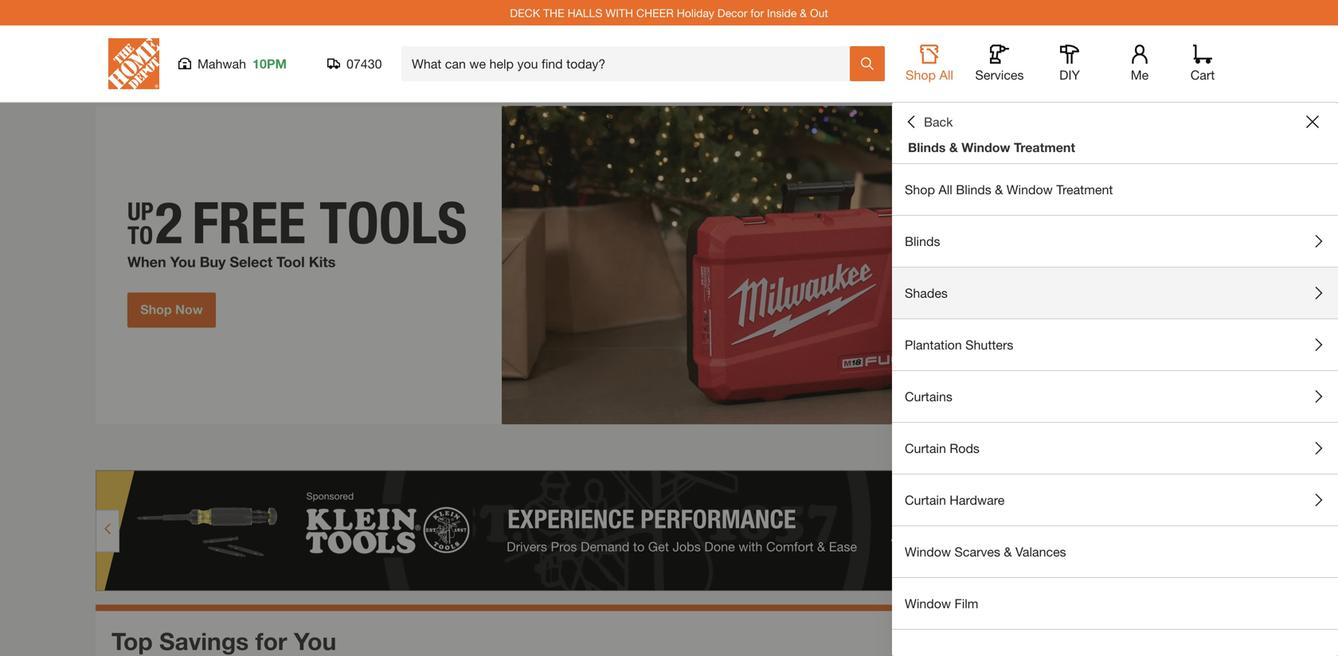 Task type: locate. For each thing, give the bounding box(es) containing it.
plantation shutters button
[[892, 319, 1338, 370]]

deck the halls with cheer holiday decor for inside & out
[[510, 6, 828, 19]]

holiday
[[677, 6, 714, 19]]

1 vertical spatial treatment
[[1057, 182, 1113, 197]]

plantation
[[905, 337, 962, 353]]

for
[[751, 6, 764, 19], [255, 627, 287, 655]]

blinds down blinds & window treatment
[[956, 182, 992, 197]]

window film link
[[892, 578, 1338, 629]]

shop for shop all blinds & window treatment
[[905, 182, 935, 197]]

shop all blinds & window treatment link
[[892, 164, 1338, 215]]

curtain left hardware at the right bottom
[[905, 493, 946, 508]]

shop all blinds & window treatment
[[905, 182, 1113, 197]]

curtain rods
[[905, 441, 980, 456]]

1 vertical spatial blinds
[[956, 182, 992, 197]]

& right scarves
[[1004, 544, 1012, 560]]

top
[[112, 627, 153, 655]]

0 vertical spatial shop
[[906, 67, 936, 82]]

decor
[[718, 6, 748, 19]]

shop up back button
[[906, 67, 936, 82]]

valances
[[1016, 544, 1066, 560]]

film
[[955, 596, 979, 611]]

blinds
[[908, 140, 946, 155], [956, 182, 992, 197], [905, 234, 940, 249]]

blinds down back button
[[908, 140, 946, 155]]

back button
[[905, 114, 953, 130]]

treatment inside menu
[[1057, 182, 1113, 197]]

1 vertical spatial for
[[255, 627, 287, 655]]

mahwah
[[198, 56, 246, 71]]

shop for shop all
[[906, 67, 936, 82]]

1 vertical spatial curtain
[[905, 493, 946, 508]]

for left inside
[[751, 6, 764, 19]]

all
[[940, 67, 954, 82], [939, 182, 953, 197]]

menu containing shop all blinds & window treatment
[[892, 164, 1338, 630]]

1 vertical spatial shop
[[905, 182, 935, 197]]

all down blinds & window treatment
[[939, 182, 953, 197]]

services
[[975, 67, 1024, 82]]

blinds for blinds
[[905, 234, 940, 249]]

1 vertical spatial all
[[939, 182, 953, 197]]

curtain hardware button
[[892, 475, 1338, 526]]

treatment up blinds button
[[1057, 182, 1113, 197]]

2 vertical spatial blinds
[[905, 234, 940, 249]]

deck the halls with cheer holiday decor for inside & out link
[[510, 6, 828, 19]]

1 curtain from the top
[[905, 441, 946, 456]]

with
[[606, 6, 633, 19]]

What can we help you find today? search field
[[412, 47, 849, 80]]

curtain left rods
[[905, 441, 946, 456]]

treatment up "shop all blinds & window treatment"
[[1014, 140, 1075, 155]]

&
[[800, 6, 807, 19], [949, 140, 958, 155], [995, 182, 1003, 197], [1004, 544, 1012, 560]]

shop inside button
[[906, 67, 936, 82]]

curtains button
[[892, 371, 1338, 422]]

curtain rods button
[[892, 423, 1338, 474]]

treatment
[[1014, 140, 1075, 155], [1057, 182, 1113, 197]]

all inside menu
[[939, 182, 953, 197]]

0 vertical spatial for
[[751, 6, 764, 19]]

the home depot logo image
[[108, 38, 159, 89]]

the
[[543, 6, 565, 19]]

me button
[[1114, 45, 1165, 83]]

image for 30nov2023-hp-bau-mw44-45 image
[[96, 106, 1243, 425]]

window film
[[905, 596, 979, 611]]

0 vertical spatial curtain
[[905, 441, 946, 456]]

0 vertical spatial treatment
[[1014, 140, 1075, 155]]

curtain
[[905, 441, 946, 456], [905, 493, 946, 508]]

& down blinds & window treatment
[[995, 182, 1003, 197]]

blinds up "shades"
[[905, 234, 940, 249]]

cart link
[[1185, 45, 1220, 83]]

curtains
[[905, 389, 953, 404]]

0 vertical spatial blinds
[[908, 140, 946, 155]]

for left you
[[255, 627, 287, 655]]

window scarves & valances
[[905, 544, 1066, 560]]

menu
[[892, 164, 1338, 630]]

window down blinds & window treatment
[[1007, 182, 1053, 197]]

shutters
[[966, 337, 1014, 353]]

all inside button
[[940, 67, 954, 82]]

2 curtain from the top
[[905, 493, 946, 508]]

scarves
[[955, 544, 1001, 560]]

me
[[1131, 67, 1149, 82]]

0 vertical spatial all
[[940, 67, 954, 82]]

shop all
[[906, 67, 954, 82]]

all up back
[[940, 67, 954, 82]]

window
[[962, 140, 1011, 155], [1007, 182, 1053, 197], [905, 544, 951, 560], [905, 596, 951, 611]]

blinds inside button
[[905, 234, 940, 249]]

shop down back button
[[905, 182, 935, 197]]

feedback link image
[[1317, 269, 1338, 355]]

curtain hardware
[[905, 493, 1005, 508]]

shop
[[906, 67, 936, 82], [905, 182, 935, 197]]

plantation shutters
[[905, 337, 1014, 353]]

shades
[[905, 286, 948, 301]]



Task type: describe. For each thing, give the bounding box(es) containing it.
back
[[924, 114, 953, 129]]

inside
[[767, 6, 797, 19]]

services button
[[974, 45, 1025, 83]]

top savings for you
[[112, 627, 336, 655]]

all for shop all blinds & window treatment
[[939, 182, 953, 197]]

you
[[294, 627, 336, 655]]

window up "shop all blinds & window treatment"
[[962, 140, 1011, 155]]

halls
[[568, 6, 603, 19]]

savings
[[159, 627, 249, 655]]

diy
[[1060, 67, 1080, 82]]

10pm
[[253, 56, 287, 71]]

mahwah 10pm
[[198, 56, 287, 71]]

blinds button
[[892, 216, 1338, 267]]

curtain for curtain hardware
[[905, 493, 946, 508]]

1 horizontal spatial for
[[751, 6, 764, 19]]

07430 button
[[327, 56, 382, 72]]

shades button
[[892, 268, 1338, 319]]

diy button
[[1044, 45, 1095, 83]]

hardware
[[950, 493, 1005, 508]]

rods
[[950, 441, 980, 456]]

all for shop all
[[940, 67, 954, 82]]

& down back
[[949, 140, 958, 155]]

cheer
[[636, 6, 674, 19]]

0 horizontal spatial for
[[255, 627, 287, 655]]

window scarves & valances link
[[892, 527, 1338, 578]]

blinds & window treatment
[[908, 140, 1075, 155]]

& left out
[[800, 6, 807, 19]]

window left scarves
[[905, 544, 951, 560]]

window left the "film"
[[905, 596, 951, 611]]

drawer close image
[[1306, 116, 1319, 128]]

blinds for blinds & window treatment
[[908, 140, 946, 155]]

cart
[[1191, 67, 1215, 82]]

out
[[810, 6, 828, 19]]

07430
[[347, 56, 382, 71]]

deck
[[510, 6, 540, 19]]

curtain for curtain rods
[[905, 441, 946, 456]]

shop all button
[[904, 45, 955, 83]]



Task type: vqa. For each thing, say whether or not it's contained in the screenshot.
& inside "link"
yes



